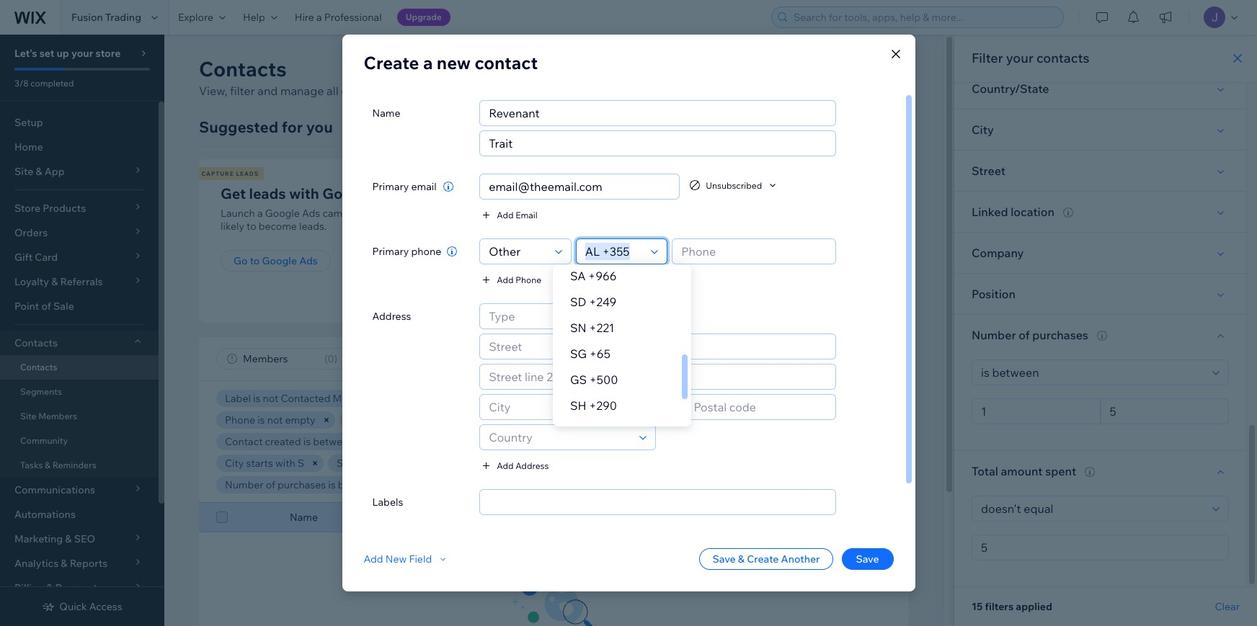 Task type: describe. For each thing, give the bounding box(es) containing it.
is down customers at left bottom
[[421, 414, 429, 427]]

1 type field from the top
[[485, 239, 551, 264]]

hire
[[295, 11, 314, 24]]

and down member status is not a member
[[419, 435, 436, 448]]

hire a professional
[[295, 11, 382, 24]]

add inside grow your contact list add contacts by importing them via gmail or a csv file.
[[626, 207, 645, 220]]

add for add new field
[[364, 553, 383, 566]]

filter
[[972, 50, 1003, 66]]

s
[[298, 457, 304, 470]]

setup
[[14, 116, 43, 129]]

+249
[[589, 295, 617, 309]]

email deliverability status is inactive
[[689, 392, 857, 405]]

learn
[[527, 84, 557, 98]]

starts
[[246, 457, 273, 470]]

not left "member"
[[431, 414, 447, 427]]

labels
[[372, 496, 403, 509]]

primary for primary email
[[372, 180, 409, 193]]

Last name field
[[485, 131, 831, 156]]

them
[[753, 207, 778, 220]]

your right filter on the right top of the page
[[1006, 50, 1034, 66]]

amount for total amount spent
[[1001, 464, 1043, 479]]

new
[[437, 52, 471, 74]]

by
[[691, 207, 702, 220]]

city for city
[[972, 123, 994, 137]]

clear for left clear "button"
[[608, 479, 630, 490]]

a left "member"
[[449, 414, 455, 427]]

sale
[[53, 300, 74, 313]]

and right filter
[[258, 84, 278, 98]]

member status is not a member
[[348, 414, 497, 427]]

to inside go to google ads button
[[250, 255, 260, 267]]

gs +500
[[570, 373, 618, 387]]

hire a professional link
[[286, 0, 391, 35]]

save for save & create another
[[713, 553, 736, 566]]

site members link
[[0, 404, 159, 429]]

list box containing sa +966
[[553, 263, 691, 445]]

email
[[411, 180, 437, 193]]

grow your contact list add contacts by importing them via gmail or a csv file.
[[626, 185, 843, 233]]

add address button
[[480, 459, 549, 472]]

0 horizontal spatial clear button
[[597, 477, 640, 494]]

member for member status
[[842, 511, 882, 524]]

primary phone
[[372, 245, 441, 258]]

more
[[560, 84, 588, 98]]

spent for total amount spent
[[1046, 464, 1077, 479]]

to right "likely"
[[247, 220, 256, 233]]

contacts button
[[0, 331, 159, 355]]

more
[[622, 170, 643, 177]]

save & create another button
[[700, 549, 833, 570]]

not for phone is not empty
[[267, 414, 283, 427]]

2 5 from the left
[[567, 479, 573, 492]]

upgrade
[[406, 12, 442, 22]]

1 vertical spatial google
[[265, 207, 300, 220]]

sj +47
[[570, 425, 609, 439]]

3/8 completed
[[14, 78, 74, 89]]

customers
[[410, 84, 467, 98]]

total for total amount spent
[[972, 464, 999, 479]]

inactive
[[820, 392, 857, 405]]

save button
[[842, 549, 894, 570]]

point of sale link
[[0, 294, 159, 319]]

capture leads
[[202, 170, 259, 177]]

sd +249
[[570, 295, 617, 309]]

Street field
[[485, 335, 831, 359]]

subscribed
[[604, 392, 656, 405]]

drive
[[667, 457, 692, 470]]

email inside add email button
[[516, 209, 538, 220]]

1 vertical spatial clear button
[[1215, 601, 1240, 614]]

sg
[[570, 347, 587, 361]]

1 2023 from the left
[[393, 435, 416, 448]]

email for email subscriber status is never subscribed
[[454, 392, 480, 405]]

number for number of purchases
[[972, 328, 1016, 342]]

birthdate in the last 90 days
[[523, 435, 654, 448]]

list containing get leads with google ads
[[197, 159, 1005, 323]]

0 horizontal spatial contact
[[225, 435, 263, 448]]

total for total amount spent is not 5
[[447, 479, 470, 492]]

get
[[607, 170, 620, 177]]

select an option field for number of purchases
[[977, 360, 1208, 385]]

contacts inside grow your contact list add contacts by importing them via gmail or a csv file.
[[648, 207, 688, 220]]

suggested for you
[[199, 118, 333, 136]]

leads. inside contacts view, filter and manage all of your site's customers and leads. learn more
[[493, 84, 524, 98]]

add address
[[497, 460, 549, 471]]

never
[[575, 392, 602, 405]]

professional
[[324, 11, 382, 24]]

help
[[243, 11, 265, 24]]

contact inside button
[[848, 62, 892, 76]]

& for create
[[738, 553, 745, 566]]

email for email
[[451, 511, 477, 524]]

member
[[457, 414, 497, 427]]

add for add phone
[[497, 274, 514, 285]]

0 vertical spatial between
[[313, 435, 354, 448]]

any
[[598, 457, 615, 470]]

0 horizontal spatial contact
[[475, 52, 538, 74]]

store
[[95, 47, 121, 60]]

position
[[972, 287, 1016, 301]]

jacob
[[585, 414, 614, 427]]

spent for total amount spent is not 5
[[511, 479, 538, 492]]

Country field
[[485, 425, 635, 450]]

phone for phone is not empty
[[225, 414, 255, 427]]

linked location
[[972, 205, 1055, 219]]

contacts inside contacts view, filter and manage all of your site's customers and leads. learn more
[[199, 56, 287, 81]]

of inside contacts view, filter and manage all of your site's customers and leads. learn more
[[341, 84, 352, 98]]

status down customers at left bottom
[[390, 414, 419, 427]]

hickory
[[628, 457, 664, 470]]

phone is not empty
[[225, 414, 315, 427]]

filters
[[985, 601, 1014, 614]]

label is not contacted me and customers
[[225, 392, 422, 405]]

clear for bottom clear "button"
[[1215, 601, 1240, 614]]

address inside button
[[516, 460, 549, 471]]

point of sale
[[14, 300, 74, 313]]

contact inside grow your contact list add contacts by importing them via gmail or a csv file.
[[701, 185, 753, 203]]

sj
[[570, 425, 585, 439]]

is up the "starts" at left
[[257, 414, 265, 427]]

quick access
[[59, 601, 122, 614]]

2 type field from the top
[[485, 304, 630, 329]]

site
[[20, 411, 36, 422]]

site's
[[381, 84, 408, 98]]

point
[[14, 300, 39, 313]]

import
[[639, 255, 671, 267]]

1 horizontal spatial name
[[372, 107, 400, 120]]

get leads with google ads launch a google ads campaign to target people likely to become leads.
[[221, 185, 447, 233]]

of for number of purchases is between 1 and 5
[[266, 479, 275, 492]]

number of purchases
[[972, 328, 1089, 342]]

tasks & reminders
[[20, 460, 96, 471]]

email for email deliverability status is inactive
[[689, 392, 714, 405]]

0 horizontal spatial name
[[290, 511, 318, 524]]

1 vertical spatial between
[[338, 479, 379, 492]]

of for number of purchases
[[1019, 328, 1030, 342]]

customers
[[370, 392, 422, 405]]

save & create another
[[713, 553, 820, 566]]

22,
[[377, 435, 391, 448]]

members
[[38, 411, 77, 422]]

not for label is not contacted me and customers
[[263, 392, 279, 405]]

Enter a value number field
[[977, 536, 1224, 560]]

add new field button
[[364, 553, 449, 566]]

leads
[[249, 185, 286, 203]]

contacts inside button
[[674, 255, 717, 267]]

create contact button
[[779, 56, 909, 82]]

quick access button
[[42, 601, 122, 614]]

0 horizontal spatial address
[[372, 310, 411, 323]]

country/state is algeria
[[687, 435, 799, 448]]

filter your contacts
[[972, 50, 1090, 66]]

setup link
[[0, 110, 159, 135]]

+65
[[589, 347, 610, 361]]

likely
[[221, 220, 244, 233]]

algeria
[[766, 435, 799, 448]]

amount for total amount spent is not 5
[[472, 479, 508, 492]]

country/state for country/state is algeria
[[687, 435, 754, 448]]

upgrade button
[[397, 9, 451, 26]]

segments link
[[0, 380, 159, 404]]

city starts with s
[[225, 457, 304, 470]]

grow
[[626, 185, 663, 203]]

leads. inside get leads with google ads launch a google ads campaign to target people likely to become leads.
[[299, 220, 327, 233]]

manage
[[280, 84, 324, 98]]

let's set up your store
[[14, 47, 121, 60]]

add for add email
[[497, 209, 514, 220]]

2 dec from the left
[[439, 435, 457, 448]]



Task type: vqa. For each thing, say whether or not it's contained in the screenshot.
Menu
no



Task type: locate. For each thing, give the bounding box(es) containing it.
1 horizontal spatial dec
[[439, 435, 457, 448]]

company
[[972, 246, 1024, 260]]

0 vertical spatial contact
[[475, 52, 538, 74]]

contacts down point of sale
[[14, 337, 58, 350]]

amount down add address button
[[472, 479, 508, 492]]

1 horizontal spatial create
[[747, 553, 779, 566]]

is down sh on the bottom
[[575, 414, 582, 427]]

leads.
[[493, 84, 524, 98], [299, 220, 327, 233]]

1 vertical spatial member
[[842, 511, 882, 524]]

go to google ads
[[234, 255, 318, 267]]

2023
[[393, 435, 416, 448], [476, 435, 499, 448]]

1 save from the left
[[713, 553, 736, 566]]

not
[[263, 392, 279, 405], [267, 414, 283, 427], [431, 414, 447, 427], [378, 457, 394, 470], [549, 479, 565, 492]]

0 vertical spatial street
[[972, 164, 1006, 178]]

to
[[371, 207, 381, 220], [247, 220, 256, 233], [250, 255, 260, 267]]

1 horizontal spatial leads.
[[493, 84, 524, 98]]

1 vertical spatial location
[[492, 457, 530, 470]]

email down email field
[[516, 209, 538, 220]]

with for google
[[289, 185, 319, 203]]

1 vertical spatial &
[[738, 553, 745, 566]]

1 horizontal spatial location
[[1011, 205, 1055, 219]]

between left 1
[[338, 479, 379, 492]]

a inside grow your contact list add contacts by importing them via gmail or a csv file.
[[838, 207, 843, 220]]

& left another
[[738, 553, 745, 566]]

Search for tools, apps, help & more... field
[[789, 7, 1059, 27]]

0 vertical spatial leads.
[[493, 84, 524, 98]]

phone down label at the bottom left of page
[[225, 414, 255, 427]]

simon
[[617, 414, 647, 427]]

1 horizontal spatial address
[[516, 460, 549, 471]]

1 horizontal spatial linked
[[972, 205, 1008, 219]]

linked for linked location
[[972, 205, 1008, 219]]

of inside sidebar element
[[41, 300, 51, 313]]

90
[[617, 435, 630, 448]]

0 horizontal spatial 5
[[409, 479, 414, 492]]

is left 1
[[328, 479, 336, 492]]

2 vertical spatial address
[[717, 511, 756, 524]]

type field up add phone
[[485, 239, 551, 264]]

1 horizontal spatial member
[[842, 511, 882, 524]]

0 horizontal spatial dec
[[356, 435, 375, 448]]

0 vertical spatial select an option field
[[977, 360, 1208, 385]]

in
[[570, 435, 578, 448]]

leads. right the become
[[299, 220, 327, 233]]

with for s
[[275, 457, 295, 470]]

Phone field
[[677, 239, 831, 264]]

and right the me
[[350, 392, 368, 405]]

primary left phone
[[372, 245, 409, 258]]

you
[[306, 118, 333, 136]]

contacts view, filter and manage all of your site's customers and leads. learn more
[[199, 56, 588, 98]]

0 horizontal spatial linked
[[459, 457, 490, 470]]

dec left 10,
[[439, 435, 457, 448]]

with right leads
[[289, 185, 319, 203]]

None checkbox
[[216, 509, 228, 526]]

sa
[[570, 269, 586, 283]]

add up total amount spent is not 5
[[497, 460, 514, 471]]

create for create contact
[[809, 62, 846, 76]]

add inside button
[[497, 274, 514, 285]]

0 horizontal spatial country/state
[[687, 435, 754, 448]]

add down add email button
[[497, 274, 514, 285]]

0 vertical spatial city
[[972, 123, 994, 137]]

10,
[[459, 435, 473, 448]]

contacts up filter
[[199, 56, 287, 81]]

1 primary from the top
[[372, 180, 409, 193]]

2 horizontal spatial phone
[[584, 511, 614, 524]]

1 vertical spatial linked
[[459, 457, 490, 470]]

0 horizontal spatial location
[[492, 457, 530, 470]]

create for create a new contact
[[364, 52, 419, 74]]

status up save button
[[884, 511, 913, 524]]

2 vertical spatial phone
[[584, 511, 614, 524]]

number down the "starts" at left
[[225, 479, 264, 492]]

a left new
[[423, 52, 433, 74]]

name down number of purchases is between 1 and 5
[[290, 511, 318, 524]]

ads down get leads with google ads launch a google ads campaign to target people likely to become leads.
[[299, 255, 318, 267]]

not for street is not empty
[[378, 457, 394, 470]]

is left algeria
[[756, 435, 763, 448]]

phone for phone
[[584, 511, 614, 524]]

set
[[39, 47, 54, 60]]

home
[[14, 141, 43, 154]]

+500
[[589, 373, 618, 387]]

with
[[289, 185, 319, 203], [275, 457, 295, 470]]

2 primary from the top
[[372, 245, 409, 258]]

not up phone is not empty on the left bottom of page
[[263, 392, 279, 405]]

1 vertical spatial with
[[275, 457, 295, 470]]

1 horizontal spatial empty
[[396, 457, 426, 470]]

city left the "starts" at left
[[225, 457, 244, 470]]

0 vertical spatial primary
[[372, 180, 409, 193]]

amount down 'from' number field
[[1001, 464, 1043, 479]]

email up "member"
[[454, 392, 480, 405]]

member for member status is not a member
[[348, 414, 388, 427]]

Search... field
[[737, 349, 887, 369]]

1
[[381, 479, 386, 492]]

your inside grow your contact list add contacts by importing them via gmail or a csv file.
[[666, 185, 698, 203]]

phone left sa
[[516, 274, 542, 285]]

email subscriber status is never subscribed
[[454, 392, 656, 405]]

google down the become
[[262, 255, 297, 267]]

Street line 2 (Optional) field
[[485, 365, 831, 389]]

1 vertical spatial primary
[[372, 245, 409, 258]]

Code field
[[581, 239, 647, 264]]

file.
[[649, 220, 665, 233]]

clear inside "button"
[[608, 479, 630, 490]]

1 horizontal spatial contacts
[[1037, 50, 1090, 66]]

0 vertical spatial location
[[1011, 205, 1055, 219]]

& inside button
[[738, 553, 745, 566]]

country/state for country/state
[[972, 81, 1049, 96]]

1 vertical spatial contact
[[701, 185, 753, 203]]

primary up target
[[372, 180, 409, 193]]

spent down add address
[[511, 479, 538, 492]]

1 select an option field from the top
[[977, 360, 1208, 385]]

From number field
[[977, 399, 1096, 424]]

ads up target
[[376, 185, 403, 203]]

birthdate
[[523, 435, 568, 448]]

contact up importing
[[701, 185, 753, 203]]

0 vertical spatial phone
[[516, 274, 542, 285]]

contacts up the segments
[[20, 362, 57, 373]]

1 vertical spatial contact
[[225, 435, 263, 448]]

status down search... field
[[779, 392, 808, 405]]

linked up company at the top
[[972, 205, 1008, 219]]

go
[[234, 255, 248, 267]]

1 vertical spatial contacts
[[648, 207, 688, 220]]

0 vertical spatial number
[[972, 328, 1016, 342]]

0 horizontal spatial phone
[[225, 414, 255, 427]]

member up save button
[[842, 511, 882, 524]]

email left the deliverability
[[689, 392, 714, 405]]

0 horizontal spatial empty
[[285, 414, 315, 427]]

contacts
[[645, 170, 683, 177]]

1 dec from the left
[[356, 435, 375, 448]]

0 vertical spatial contact
[[848, 62, 892, 76]]

empty for street is not empty
[[396, 457, 426, 470]]

1 vertical spatial street
[[337, 457, 366, 470]]

0 horizontal spatial spent
[[511, 479, 538, 492]]

purchases for number of purchases is between 1 and 5
[[278, 479, 326, 492]]

not down 22,
[[378, 457, 394, 470]]

3/8
[[14, 78, 29, 89]]

( 0 )
[[324, 353, 337, 366]]

email down total amount spent is not 5
[[451, 511, 477, 524]]

save inside save button
[[856, 553, 879, 566]]

1 horizontal spatial street
[[972, 164, 1006, 178]]

your left site's
[[355, 84, 379, 98]]

leads
[[236, 170, 259, 177]]

create contact
[[809, 62, 892, 76]]

1 horizontal spatial amount
[[1001, 464, 1043, 479]]

is up s
[[303, 435, 311, 448]]

contact created is between dec 22, 2023 and dec 10, 2023
[[225, 435, 499, 448]]

contact
[[848, 62, 892, 76], [225, 435, 263, 448]]

location up company at the top
[[1011, 205, 1055, 219]]

country/state down zip/ postal code field
[[687, 435, 754, 448]]

2 2023 from the left
[[476, 435, 499, 448]]

site members
[[20, 411, 77, 422]]

and down new
[[470, 84, 490, 98]]

contact up learn
[[475, 52, 538, 74]]

add new field
[[364, 553, 432, 566]]

address down "birthdate"
[[516, 460, 549, 471]]

1 horizontal spatial clear
[[1215, 601, 1240, 614]]

location up total amount spent is not 5
[[492, 457, 530, 470]]

and right 1
[[389, 479, 406, 492]]

1 vertical spatial purchases
[[278, 479, 326, 492]]

contacts link
[[0, 355, 159, 380]]

a inside get leads with google ads launch a google ads campaign to target people likely to become leads.
[[257, 207, 263, 220]]

2 vertical spatial ads
[[299, 255, 318, 267]]

1 horizontal spatial contact
[[701, 185, 753, 203]]

type field up the sg
[[485, 304, 630, 329]]

contacts inside popup button
[[14, 337, 58, 350]]

your inside sidebar element
[[71, 47, 93, 60]]

add email button
[[480, 208, 538, 221]]

is left inactive at the bottom right
[[811, 392, 818, 405]]

address down the primary phone
[[372, 310, 411, 323]]

city down filter on the right top of the page
[[972, 123, 994, 137]]

2 select an option field from the top
[[977, 497, 1208, 521]]

created
[[265, 435, 301, 448]]

1 horizontal spatial phone
[[516, 274, 542, 285]]

via
[[780, 207, 794, 220]]

Type field
[[485, 239, 551, 264], [485, 304, 630, 329]]

contacts right the import
[[674, 255, 717, 267]]

1 horizontal spatial city
[[972, 123, 994, 137]]

Unsaved view field
[[239, 349, 320, 369]]

a down leads
[[257, 207, 263, 220]]

member up contact created is between dec 22, 2023 and dec 10, 2023
[[348, 414, 388, 427]]

sn +221
[[570, 321, 614, 335]]

csv
[[626, 220, 647, 233]]

doesn't
[[532, 457, 567, 470]]

add phone
[[497, 274, 542, 285]]

5 down linked location doesn't equal any of hickory drive
[[567, 479, 573, 492]]

1 horizontal spatial purchases
[[1033, 328, 1089, 342]]

1 vertical spatial country/state
[[687, 435, 754, 448]]

ads left campaign
[[302, 207, 320, 220]]

0 horizontal spatial amount
[[472, 479, 508, 492]]

empty down member status is not a member
[[396, 457, 426, 470]]

linked for linked location doesn't equal any of hickory drive
[[459, 457, 490, 470]]

sh +290
[[570, 399, 617, 413]]

home link
[[0, 135, 159, 159]]

2 vertical spatial google
[[262, 255, 297, 267]]

1 vertical spatial empty
[[396, 457, 426, 470]]

sidebar element
[[0, 35, 164, 627]]

phone inside button
[[516, 274, 542, 285]]

1 vertical spatial select an option field
[[977, 497, 1208, 521]]

add for add address
[[497, 460, 514, 471]]

list box
[[553, 263, 691, 445]]

0 horizontal spatial clear
[[608, 479, 630, 490]]

your inside contacts view, filter and manage all of your site's customers and leads. learn more
[[355, 84, 379, 98]]

trading
[[105, 11, 141, 24]]

0 horizontal spatial city
[[225, 457, 244, 470]]

is down doesn't
[[540, 479, 547, 492]]

2023 right 22,
[[393, 435, 416, 448]]

(
[[324, 353, 328, 366]]

1 horizontal spatial 2023
[[476, 435, 499, 448]]

)
[[334, 353, 337, 366]]

another
[[781, 553, 820, 566]]

of for point of sale
[[41, 300, 51, 313]]

& inside sidebar element
[[45, 460, 50, 471]]

0 horizontal spatial member
[[348, 414, 388, 427]]

Zip/ Postal code field
[[665, 395, 831, 420]]

1 vertical spatial number
[[225, 479, 264, 492]]

1 vertical spatial phone
[[225, 414, 255, 427]]

street for street
[[972, 164, 1006, 178]]

with inside get leads with google ads launch a google ads campaign to target people likely to become leads.
[[289, 185, 319, 203]]

select an option field up 'from' number field
[[977, 360, 1208, 385]]

1 vertical spatial leads.
[[299, 220, 327, 233]]

1 vertical spatial clear
[[1215, 601, 1240, 614]]

a inside hire a professional link
[[317, 11, 322, 24]]

1 horizontal spatial contact
[[848, 62, 892, 76]]

sh
[[570, 399, 586, 413]]

total amount spent is not 5
[[447, 479, 573, 492]]

leads. left learn
[[493, 84, 524, 98]]

save for save
[[856, 553, 879, 566]]

empty for phone is not empty
[[285, 414, 315, 427]]

1 horizontal spatial &
[[738, 553, 745, 566]]

None field
[[493, 490, 831, 515]]

all
[[327, 84, 339, 98]]

1 horizontal spatial clear button
[[1215, 601, 1240, 614]]

quick
[[59, 601, 87, 614]]

0 vertical spatial name
[[372, 107, 400, 120]]

5 right 1
[[409, 479, 414, 492]]

status up assignee
[[534, 392, 563, 405]]

your right 'up'
[[71, 47, 93, 60]]

google down leads
[[265, 207, 300, 220]]

1 horizontal spatial 5
[[567, 479, 573, 492]]

& right tasks
[[45, 460, 50, 471]]

google inside button
[[262, 255, 297, 267]]

0 vertical spatial empty
[[285, 414, 315, 427]]

number for number of purchases is between 1 and 5
[[225, 479, 264, 492]]

not down doesn't
[[549, 479, 565, 492]]

0 horizontal spatial number
[[225, 479, 264, 492]]

City field
[[485, 395, 651, 420]]

street is not empty
[[337, 457, 426, 470]]

sa +966
[[570, 269, 617, 283]]

not up created
[[267, 414, 283, 427]]

between
[[313, 435, 354, 448], [338, 479, 379, 492]]

total amount spent
[[972, 464, 1077, 479]]

save inside save & create another button
[[713, 553, 736, 566]]

1 5 from the left
[[409, 479, 414, 492]]

0 vertical spatial &
[[45, 460, 50, 471]]

0 vertical spatial linked
[[972, 205, 1008, 219]]

1 vertical spatial ads
[[302, 207, 320, 220]]

country/state down 'filter your contacts'
[[972, 81, 1049, 96]]

sd
[[570, 295, 586, 309]]

is
[[253, 392, 261, 405], [565, 392, 573, 405], [811, 392, 818, 405], [257, 414, 265, 427], [421, 414, 429, 427], [575, 414, 582, 427], [303, 435, 311, 448], [756, 435, 763, 448], [368, 457, 376, 470], [328, 479, 336, 492], [540, 479, 547, 492]]

0 vertical spatial address
[[372, 310, 411, 323]]

1 vertical spatial type field
[[485, 304, 630, 329]]

0 horizontal spatial purchases
[[278, 479, 326, 492]]

to left target
[[371, 207, 381, 220]]

+290
[[589, 399, 617, 413]]

spent
[[1046, 464, 1077, 479], [511, 479, 538, 492]]

name
[[372, 107, 400, 120], [290, 511, 318, 524]]

& for reminders
[[45, 460, 50, 471]]

primary for primary phone
[[372, 245, 409, 258]]

with left s
[[275, 457, 295, 470]]

street for street is not empty
[[337, 457, 366, 470]]

unsubscribed
[[706, 180, 762, 191]]

1 vertical spatial name
[[290, 511, 318, 524]]

0
[[328, 353, 334, 366]]

capture
[[202, 170, 234, 177]]

automations link
[[0, 503, 159, 527]]

0 vertical spatial clear button
[[597, 477, 640, 494]]

street down contact created is between dec 22, 2023 and dec 10, 2023
[[337, 457, 366, 470]]

0 vertical spatial clear
[[608, 479, 630, 490]]

select an option field for total amount spent
[[977, 497, 1208, 521]]

city for city starts with s
[[225, 457, 244, 470]]

To number field
[[1106, 399, 1224, 424]]

0 horizontal spatial street
[[337, 457, 366, 470]]

number down position in the top right of the page
[[972, 328, 1016, 342]]

add left new
[[364, 553, 383, 566]]

First name field
[[485, 101, 831, 125]]

2 horizontal spatial address
[[717, 511, 756, 524]]

add down grow
[[626, 207, 645, 220]]

phone
[[411, 245, 441, 258]]

2 horizontal spatial create
[[809, 62, 846, 76]]

Select an option field
[[977, 360, 1208, 385], [977, 497, 1208, 521]]

1 vertical spatial city
[[225, 457, 244, 470]]

2023 right 10,
[[476, 435, 499, 448]]

between down the me
[[313, 435, 354, 448]]

2 save from the left
[[856, 553, 879, 566]]

0 vertical spatial google
[[322, 185, 373, 203]]

phone down any
[[584, 511, 614, 524]]

address up save & create another
[[717, 511, 756, 524]]

google up campaign
[[322, 185, 373, 203]]

0 vertical spatial ads
[[376, 185, 403, 203]]

spent down 'from' number field
[[1046, 464, 1077, 479]]

save
[[713, 553, 736, 566], [856, 553, 879, 566]]

0 vertical spatial country/state
[[972, 81, 1049, 96]]

a right or
[[838, 207, 843, 220]]

Email field
[[485, 174, 675, 199]]

list
[[197, 159, 1005, 323]]

target
[[383, 207, 412, 220]]

ads inside go to google ads button
[[299, 255, 318, 267]]

empty down contacted
[[285, 414, 315, 427]]

0 vertical spatial with
[[289, 185, 319, 203]]

1 horizontal spatial country/state
[[972, 81, 1049, 96]]

access
[[89, 601, 122, 614]]

is right label at the bottom left of page
[[253, 392, 261, 405]]

&
[[45, 460, 50, 471], [738, 553, 745, 566]]

importing
[[705, 207, 751, 220]]

dec left 22,
[[356, 435, 375, 448]]

city
[[972, 123, 994, 137], [225, 457, 244, 470]]

campaign
[[323, 207, 369, 220]]

linked down 10,
[[459, 457, 490, 470]]

0 horizontal spatial create
[[364, 52, 419, 74]]

amount
[[1001, 464, 1043, 479], [472, 479, 508, 492]]

name down site's
[[372, 107, 400, 120]]

1 horizontal spatial number
[[972, 328, 1016, 342]]

assignee is jacob simon
[[529, 414, 647, 427]]

location for linked location doesn't equal any of hickory drive
[[492, 457, 530, 470]]

location for linked location
[[1011, 205, 1055, 219]]

1 horizontal spatial save
[[856, 553, 879, 566]]

is down contact created is between dec 22, 2023 and dec 10, 2023
[[368, 457, 376, 470]]

purchases for number of purchases
[[1033, 328, 1089, 342]]

is left never
[[565, 392, 573, 405]]

1 horizontal spatial total
[[972, 464, 999, 479]]



